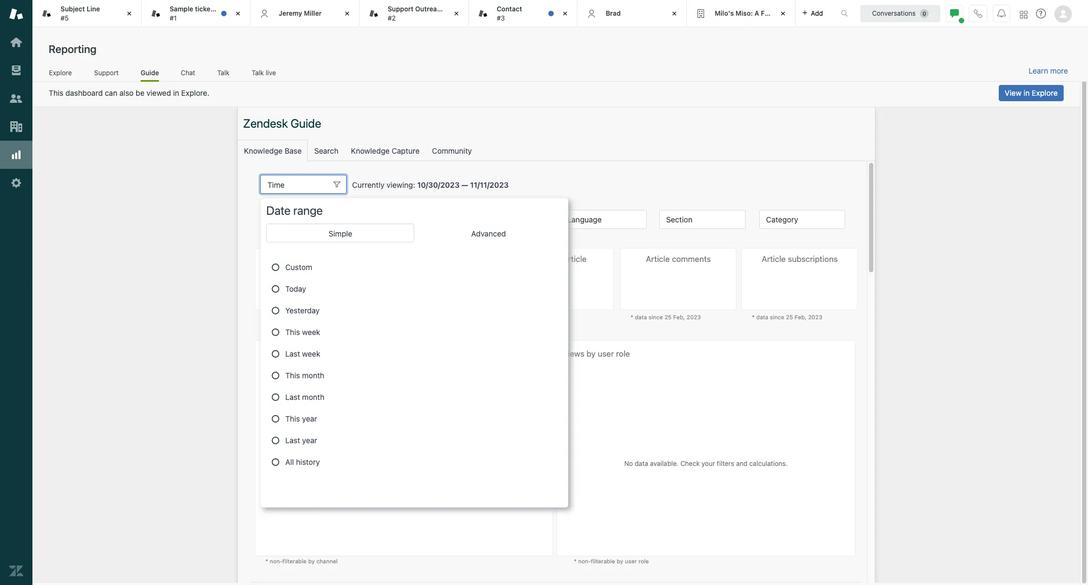 Task type: locate. For each thing, give the bounding box(es) containing it.
explore inside button
[[1032, 88, 1059, 97]]

close image right the outreach
[[451, 8, 462, 19]]

outreach
[[415, 5, 445, 13]]

milo's miso: a foodlez subsidiary
[[715, 9, 822, 17]]

2 in from the left
[[1024, 88, 1030, 97]]

1 talk from the left
[[217, 69, 230, 77]]

support up "#2"
[[388, 5, 414, 13]]

jeremy
[[279, 9, 302, 17]]

line
[[87, 5, 100, 13]]

3 close image from the left
[[669, 8, 680, 19]]

tab containing contact
[[469, 0, 578, 27]]

3 tab from the left
[[360, 0, 469, 27]]

close image inside tab
[[560, 8, 571, 19]]

in
[[173, 88, 179, 97], [1024, 88, 1030, 97]]

notifications image
[[998, 9, 1007, 18]]

talk left live
[[252, 69, 264, 77]]

close image inside milo's miso: a foodlez subsidiary tab
[[778, 8, 789, 19]]

in right viewed
[[173, 88, 179, 97]]

talk for talk
[[217, 69, 230, 77]]

chat
[[181, 69, 195, 77]]

guide
[[141, 69, 159, 77]]

explore
[[49, 69, 72, 77], [1032, 88, 1059, 97]]

reporting image
[[9, 148, 23, 162]]

0 horizontal spatial explore
[[49, 69, 72, 77]]

contact #3
[[497, 5, 522, 22]]

1 close image from the left
[[342, 8, 353, 19]]

4 close image from the left
[[778, 8, 789, 19]]

3 close image from the left
[[451, 8, 462, 19]]

support outreach #2
[[388, 5, 445, 22]]

close image inside brad "tab"
[[669, 8, 680, 19]]

chat link
[[181, 69, 196, 80]]

close image for tab containing subject line
[[124, 8, 135, 19]]

close image left ticket
[[233, 8, 244, 19]]

1 vertical spatial explore
[[1032, 88, 1059, 97]]

main element
[[0, 0, 32, 585]]

#2
[[388, 14, 396, 22]]

sample ticket: meet the ticket #1
[[170, 5, 265, 22]]

talk live
[[252, 69, 276, 77]]

1 horizontal spatial explore
[[1032, 88, 1059, 97]]

0 vertical spatial support
[[388, 5, 414, 13]]

2 tab from the left
[[142, 0, 265, 27]]

conversations button
[[861, 5, 941, 22]]

tab containing sample ticket: meet the ticket
[[142, 0, 265, 27]]

brad
[[606, 9, 621, 17]]

the
[[235, 5, 245, 13]]

0 horizontal spatial support
[[94, 69, 119, 77]]

talk
[[217, 69, 230, 77], [252, 69, 264, 77]]

get help image
[[1037, 9, 1047, 18]]

0 horizontal spatial in
[[173, 88, 179, 97]]

4 tab from the left
[[469, 0, 578, 27]]

close image
[[342, 8, 353, 19], [560, 8, 571, 19], [669, 8, 680, 19]]

1 horizontal spatial in
[[1024, 88, 1030, 97]]

brad tab
[[578, 0, 687, 27]]

1 horizontal spatial support
[[388, 5, 414, 13]]

in inside button
[[1024, 88, 1030, 97]]

close image inside jeremy miller tab
[[342, 8, 353, 19]]

learn more link
[[1029, 66, 1069, 76]]

support up can
[[94, 69, 119, 77]]

1 vertical spatial support
[[94, 69, 119, 77]]

support inside support outreach #2
[[388, 5, 414, 13]]

add
[[811, 9, 824, 17]]

learn
[[1029, 66, 1049, 75]]

explore down learn more link on the top right of page
[[1032, 88, 1059, 97]]

2 horizontal spatial close image
[[669, 8, 680, 19]]

close image right a
[[778, 8, 789, 19]]

1 horizontal spatial talk
[[252, 69, 264, 77]]

close image
[[124, 8, 135, 19], [233, 8, 244, 19], [451, 8, 462, 19], [778, 8, 789, 19]]

close image left the brad
[[560, 8, 571, 19]]

close image right miller
[[342, 8, 353, 19]]

admin image
[[9, 176, 23, 190]]

zendesk support image
[[9, 7, 23, 21]]

explore up this at the left of page
[[49, 69, 72, 77]]

view in explore
[[1005, 88, 1059, 97]]

close image left milo's
[[669, 8, 680, 19]]

close image right line
[[124, 8, 135, 19]]

0 horizontal spatial close image
[[342, 8, 353, 19]]

2 close image from the left
[[560, 8, 571, 19]]

2 talk from the left
[[252, 69, 264, 77]]

support
[[388, 5, 414, 13], [94, 69, 119, 77]]

close image for tab containing support outreach
[[451, 8, 462, 19]]

also
[[119, 88, 134, 97]]

be
[[136, 88, 145, 97]]

a
[[755, 9, 760, 17]]

1 horizontal spatial close image
[[560, 8, 571, 19]]

zendesk image
[[9, 564, 23, 578]]

1 close image from the left
[[124, 8, 135, 19]]

tab
[[32, 0, 142, 27], [142, 0, 265, 27], [360, 0, 469, 27], [469, 0, 578, 27]]

in right view
[[1024, 88, 1030, 97]]

jeremy miller tab
[[251, 0, 360, 27]]

jeremy miller
[[279, 9, 322, 17]]

talk right chat
[[217, 69, 230, 77]]

learn more
[[1029, 66, 1069, 75]]

1 tab from the left
[[32, 0, 142, 27]]

contact
[[497, 5, 522, 13]]

0 horizontal spatial talk
[[217, 69, 230, 77]]



Task type: describe. For each thing, give the bounding box(es) containing it.
tab containing subject line
[[32, 0, 142, 27]]

support link
[[94, 69, 119, 80]]

ticket
[[247, 5, 265, 13]]

view in explore button
[[999, 85, 1064, 101]]

more
[[1051, 66, 1069, 75]]

subject line #5
[[61, 5, 100, 22]]

viewed
[[147, 88, 171, 97]]

meet
[[217, 5, 233, 13]]

explore link
[[49, 69, 72, 80]]

close image for jeremy miller
[[342, 8, 353, 19]]

view
[[1005, 88, 1022, 97]]

button displays agent's chat status as online. image
[[951, 9, 960, 18]]

1 in from the left
[[173, 88, 179, 97]]

#5
[[61, 14, 69, 22]]

milo's
[[715, 9, 734, 17]]

views image
[[9, 63, 23, 77]]

miller
[[304, 9, 322, 17]]

reporting
[[49, 43, 97, 55]]

support for support outreach #2
[[388, 5, 414, 13]]

close image for brad
[[669, 8, 680, 19]]

tabs tab list
[[32, 0, 830, 27]]

conversations
[[873, 9, 916, 17]]

subject
[[61, 5, 85, 13]]

add button
[[796, 0, 830, 27]]

support for support
[[94, 69, 119, 77]]

close image for milo's miso: a foodlez subsidiary tab
[[778, 8, 789, 19]]

dashboard
[[66, 88, 103, 97]]

can
[[105, 88, 117, 97]]

miso:
[[736, 9, 753, 17]]

foodlez
[[761, 9, 787, 17]]

ticket:
[[195, 5, 215, 13]]

milo's miso: a foodlez subsidiary tab
[[687, 0, 822, 27]]

subsidiary
[[788, 9, 822, 17]]

sample
[[170, 5, 193, 13]]

zendesk products image
[[1021, 11, 1028, 18]]

get started image
[[9, 35, 23, 49]]

0 vertical spatial explore
[[49, 69, 72, 77]]

talk live link
[[251, 69, 277, 80]]

#3
[[497, 14, 505, 22]]

talk link
[[217, 69, 230, 80]]

2 close image from the left
[[233, 8, 244, 19]]

explore.
[[181, 88, 210, 97]]

organizations image
[[9, 120, 23, 134]]

guide link
[[141, 69, 159, 82]]

talk for talk live
[[252, 69, 264, 77]]

customers image
[[9, 91, 23, 106]]

this
[[49, 88, 63, 97]]

#1
[[170, 14, 177, 22]]

tab containing support outreach
[[360, 0, 469, 27]]

live
[[266, 69, 276, 77]]

this dashboard can also be viewed in explore.
[[49, 88, 210, 97]]



Task type: vqa. For each thing, say whether or not it's contained in the screenshot.
Live in the top of the page
yes



